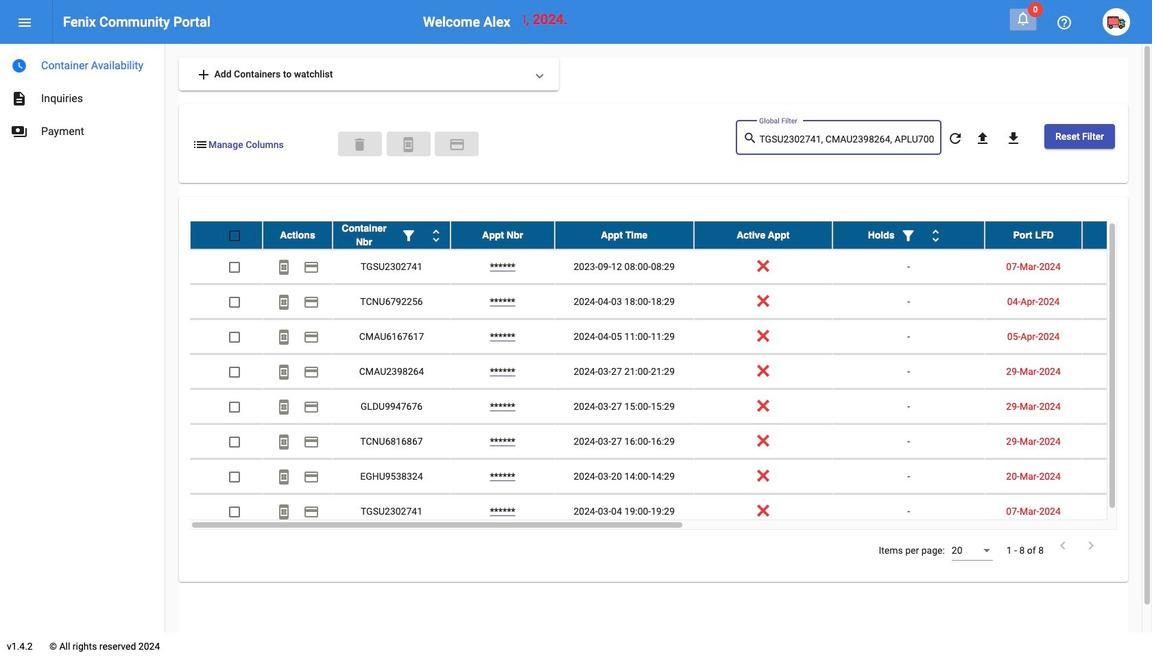 Task type: describe. For each thing, give the bounding box(es) containing it.
2 row from the top
[[190, 250, 1152, 285]]

7 cell from the top
[[1082, 460, 1152, 494]]

4 row from the top
[[190, 320, 1152, 355]]

9 row from the top
[[190, 495, 1152, 530]]

6 cell from the top
[[1082, 425, 1152, 459]]

7 column header from the left
[[985, 222, 1082, 249]]

2 cell from the top
[[1082, 285, 1152, 319]]

8 column header from the left
[[1082, 222, 1152, 249]]

5 row from the top
[[190, 355, 1152, 390]]

7 row from the top
[[190, 425, 1152, 460]]

Global Watchlist Filter field
[[760, 134, 934, 145]]

3 row from the top
[[190, 285, 1152, 320]]

1 column header from the left
[[263, 222, 333, 249]]

5 column header from the left
[[694, 222, 833, 249]]

2 column header from the left
[[333, 222, 451, 249]]

4 column header from the left
[[555, 222, 694, 249]]

4 cell from the top
[[1082, 355, 1152, 389]]



Task type: locate. For each thing, give the bounding box(es) containing it.
no color image
[[1015, 10, 1031, 27], [195, 67, 212, 83], [11, 91, 27, 107], [743, 130, 760, 146], [1005, 131, 1022, 147], [449, 136, 465, 153], [401, 228, 417, 244], [303, 259, 320, 276], [303, 294, 320, 311], [276, 329, 292, 346], [276, 364, 292, 381], [303, 434, 320, 451], [303, 469, 320, 486], [1083, 538, 1099, 554]]

column header
[[263, 222, 333, 249], [333, 222, 451, 249], [451, 222, 555, 249], [555, 222, 694, 249], [694, 222, 833, 249], [833, 222, 985, 249], [985, 222, 1082, 249], [1082, 222, 1152, 249]]

no color image
[[16, 15, 33, 31], [1056, 15, 1073, 31], [11, 58, 27, 74], [11, 123, 27, 140], [947, 131, 964, 147], [975, 131, 991, 147], [192, 136, 208, 153], [400, 136, 417, 153], [428, 228, 444, 244], [900, 228, 917, 244], [928, 228, 944, 244], [276, 259, 292, 276], [276, 294, 292, 311], [303, 329, 320, 346], [303, 364, 320, 381], [276, 399, 292, 416], [303, 399, 320, 416], [276, 434, 292, 451], [276, 469, 292, 486], [276, 504, 292, 521], [303, 504, 320, 521], [1055, 538, 1071, 554]]

8 cell from the top
[[1082, 495, 1152, 529]]

row
[[190, 222, 1152, 250], [190, 250, 1152, 285], [190, 285, 1152, 320], [190, 320, 1152, 355], [190, 355, 1152, 390], [190, 390, 1152, 425], [190, 425, 1152, 460], [190, 460, 1152, 495], [190, 495, 1152, 530]]

cell
[[1082, 250, 1152, 284], [1082, 285, 1152, 319], [1082, 320, 1152, 354], [1082, 355, 1152, 389], [1082, 390, 1152, 424], [1082, 425, 1152, 459], [1082, 460, 1152, 494], [1082, 495, 1152, 529]]

6 row from the top
[[190, 390, 1152, 425]]

8 row from the top
[[190, 460, 1152, 495]]

1 cell from the top
[[1082, 250, 1152, 284]]

5 cell from the top
[[1082, 390, 1152, 424]]

3 cell from the top
[[1082, 320, 1152, 354]]

6 column header from the left
[[833, 222, 985, 249]]

delete image
[[352, 136, 368, 153]]

1 row from the top
[[190, 222, 1152, 250]]

grid
[[190, 222, 1152, 530]]

3 column header from the left
[[451, 222, 555, 249]]

navigation
[[0, 44, 165, 148]]



